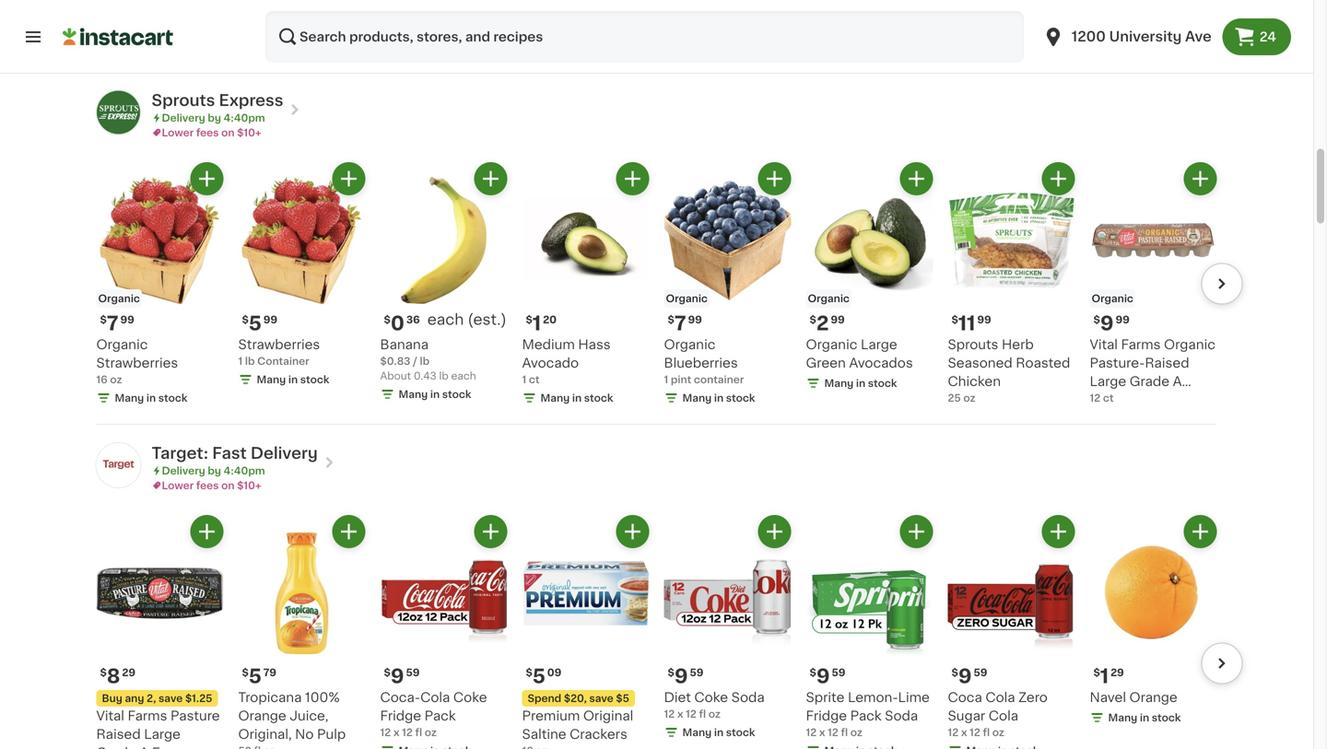 Task type: describe. For each thing, give the bounding box(es) containing it.
ct inside the medium hass avocado 1 ct
[[529, 375, 540, 385]]

2 save from the left
[[589, 693, 614, 704]]

sprouts express image
[[96, 90, 141, 134]]

$ for buy any 2, save $1.25
[[100, 668, 107, 678]]

1 gal link
[[806, 0, 933, 34]]

29 for 8
[[122, 668, 136, 678]]

university
[[1109, 30, 1182, 43]]

7 for organic blueberries
[[675, 314, 686, 333]]

hass
[[578, 338, 611, 351]]

many in stock down container at the left of the page
[[257, 375, 329, 385]]

many in stock down container
[[683, 393, 755, 403]]

banana $0.83 / lb about 0.43 lb each
[[380, 338, 476, 381]]

roasted
[[1016, 357, 1070, 369]]

vital farms pasture raised large grade a eggs
[[96, 710, 220, 749]]

coke inside the diet coke soda 12 x 12 fl oz
[[694, 691, 728, 704]]

24 x 16.9 fl oz
[[522, 3, 592, 13]]

many in stock left 'ave'
[[1108, 21, 1181, 32]]

tropicana
[[238, 691, 302, 704]]

pulp
[[317, 728, 346, 741]]

premium original saltine crackers
[[522, 710, 634, 741]]

about
[[380, 371, 411, 381]]

eggs inside vital farms pasture raised large grade a eggs
[[152, 746, 184, 749]]

3 many in stock link from the left
[[1090, 0, 1217, 34]]

x inside the diet coke soda 12 x 12 fl oz
[[677, 709, 683, 719]]

a inside vital farms pasture raised large grade a eggs
[[139, 746, 149, 749]]

organic inside organic large green avocados
[[806, 338, 858, 351]]

add image for navel orange
[[1189, 520, 1212, 543]]

x inside "24 x 16.9 fl oz" link
[[538, 3, 544, 13]]

11
[[958, 314, 976, 333]]

1 inside organic blueberries 1 pint container
[[664, 375, 668, 385]]

product group containing 0
[[380, 162, 507, 402]]

1200 university ave
[[1072, 30, 1212, 43]]

$ for sprouts herb seasoned roasted chicken
[[952, 315, 958, 325]]

99 for vital farms organic pasture-raised large grade a eggs
[[1116, 315, 1130, 325]]

9 for sprite lemon-lime fridge pack soda
[[817, 667, 830, 686]]

grade inside vital farms pasture raised large grade a eggs
[[96, 746, 136, 749]]

0
[[391, 314, 405, 333]]

25
[[948, 393, 961, 403]]

oz inside the diet coke soda 12 x 12 fl oz
[[709, 709, 721, 719]]

99 for strawberries
[[263, 315, 278, 325]]

$ for spend $20, save $5
[[526, 668, 533, 678]]

herb
[[1002, 338, 1034, 351]]

$ 2 99
[[810, 314, 845, 333]]

add image for medium hass avocado
[[621, 167, 644, 190]]

farms for buy any 2, save $1.25
[[128, 710, 167, 722]]

fl inside sprite lemon-lime fridge pack soda 12 x 12 fl oz
[[841, 728, 848, 738]]

$ 9 59 for coca-
[[384, 667, 420, 686]]

16
[[96, 375, 108, 385]]

premium
[[522, 710, 580, 722]]

organic inside organic strawberries 16 oz
[[96, 338, 148, 351]]

lime
[[898, 691, 930, 704]]

1 horizontal spatial strawberries
[[238, 338, 320, 351]]

many in stock left the 1200
[[966, 40, 1039, 50]]

spend
[[528, 693, 562, 704]]

09
[[547, 668, 562, 678]]

x inside coca-cola coke fridge pack 12 x 12 fl oz
[[393, 728, 400, 738]]

79
[[263, 668, 276, 678]]

avocados
[[849, 357, 913, 369]]

delivery for buy any 2, save $1.25
[[162, 466, 205, 476]]

Search field
[[265, 11, 1024, 63]]

fees for buy any 2, save $1.25
[[196, 481, 219, 491]]

$ 0 36 each (est.)
[[384, 312, 507, 333]]

fl inside coca-cola coke fridge pack 12 x 12 fl oz
[[415, 728, 422, 738]]

coke inside coca-cola coke fridge pack 12 x 12 fl oz
[[453, 691, 487, 704]]

organic strawberries 16 oz
[[96, 338, 178, 385]]

1 gal
[[806, 3, 829, 13]]

navel
[[1090, 691, 1126, 704]]

large inside organic large green avocados
[[861, 338, 898, 351]]

vital for buy any 2, save $1.25
[[96, 710, 124, 722]]

24 for 24 x 16.9 fl oz
[[522, 3, 535, 13]]

grade inside the vital farms organic pasture-raised large grade a eggs
[[1130, 375, 1170, 388]]

$ for coca-cola coke fridge pack
[[384, 668, 391, 678]]

sugar
[[948, 710, 986, 722]]

lower fees on $10+ for 7
[[162, 127, 261, 138]]

1 horizontal spatial lb
[[420, 356, 430, 366]]

1200 university ave button
[[1031, 11, 1223, 63]]

1 up navel
[[1100, 667, 1109, 686]]

5 for buy any 2, save $1.25
[[249, 667, 262, 686]]

4:40pm for 7
[[224, 113, 265, 123]]

target:
[[152, 445, 208, 461]]

8
[[107, 667, 120, 686]]

99 for organic large green avocados
[[831, 315, 845, 325]]

1 horizontal spatial 12 ct
[[1090, 393, 1114, 403]]

container
[[257, 356, 309, 366]]

pack for lemon-
[[850, 710, 882, 722]]

100%
[[305, 691, 340, 704]]

2 many in stock link from the left
[[948, 0, 1075, 52]]

organic inside organic blueberries 1 pint container
[[664, 338, 716, 351]]

saltine
[[522, 728, 567, 741]]

add image for strawberries
[[337, 167, 360, 190]]

1 left 20
[[533, 314, 541, 333]]

medium
[[522, 338, 575, 351]]

$10+ for buy any 2, save $1.25
[[237, 481, 261, 491]]

many in stock up express
[[257, 21, 329, 32]]

original,
[[238, 728, 292, 741]]

59 for coca
[[974, 668, 988, 678]]

container
[[694, 375, 744, 385]]

$ for tropicana 100% orange juice, original, no pulp
[[242, 668, 249, 678]]

buy
[[102, 693, 122, 704]]

avocado
[[522, 357, 579, 369]]

$ 8 29
[[100, 667, 136, 686]]

raised inside the vital farms organic pasture-raised large grade a eggs
[[1145, 357, 1190, 369]]

99 for organic strawberries
[[120, 315, 134, 325]]

1200 university ave button
[[1042, 11, 1212, 63]]

item carousel region for target: fast delivery
[[71, 515, 1243, 749]]

lemon-
[[848, 691, 898, 704]]

4:40pm for buy any 2, save $1.25
[[224, 466, 265, 476]]

$0.36 each (estimated) element
[[380, 311, 507, 335]]

7 for organic strawberries
[[107, 314, 118, 333]]

24 button
[[1223, 18, 1291, 55]]

pack for cola
[[425, 710, 456, 722]]

organic inside the vital farms organic pasture-raised large grade a eggs
[[1164, 338, 1216, 351]]

1 inside '1 gal' link
[[806, 3, 810, 13]]

original
[[583, 710, 634, 722]]

organic large green avocados
[[806, 338, 913, 369]]

add image for tropicana 100% orange juice, original, no pulp
[[337, 520, 360, 543]]

no
[[295, 728, 314, 741]]

vital farms organic pasture-raised large grade a eggs
[[1090, 338, 1216, 406]]

$ 5 79
[[242, 667, 276, 686]]

green
[[806, 357, 846, 369]]

sprouts express
[[152, 92, 283, 108]]

$ 1 20
[[526, 314, 557, 333]]

zero
[[1019, 691, 1048, 704]]

$ 1 29
[[1094, 667, 1124, 686]]

diet coke soda 12 x 12 fl oz
[[664, 691, 765, 719]]

$ 9 59 for sprite
[[810, 667, 846, 686]]

express
[[219, 92, 283, 108]]

diet
[[664, 691, 691, 704]]

crackers
[[570, 728, 628, 741]]

36
[[406, 315, 420, 325]]

$ 7 99 for organic strawberries
[[100, 314, 134, 333]]

target: fast delivery
[[152, 445, 318, 461]]

$ for organic large green avocados
[[810, 315, 817, 325]]

sprite lemon-lime fridge pack soda 12 x 12 fl oz
[[806, 691, 930, 738]]

fl inside the diet coke soda 12 x 12 fl oz
[[699, 709, 706, 719]]

$ 9 59 for coca
[[952, 667, 988, 686]]

2
[[817, 314, 829, 333]]

sprouts for sprouts herb seasoned roasted chicken 25 oz
[[948, 338, 999, 351]]

oz inside sprouts herb seasoned roasted chicken 25 oz
[[964, 393, 976, 403]]

add image for organic blueberries
[[763, 167, 786, 190]]

coca-cola coke fridge pack 12 x 12 fl oz
[[380, 691, 487, 738]]

0.43
[[414, 371, 437, 381]]

item carousel region for sprouts express
[[71, 162, 1243, 416]]

add image for sprite lemon-lime fridge pack soda
[[905, 520, 928, 543]]

$ inside $ 0 36 each (est.)
[[384, 315, 391, 325]]

add image for coca-cola coke fridge pack
[[479, 520, 502, 543]]

each inside banana $0.83 / lb about 0.43 lb each
[[451, 371, 476, 381]]

$ 11 99
[[952, 314, 991, 333]]

eggs inside the vital farms organic pasture-raised large grade a eggs
[[1090, 393, 1122, 406]]

oz inside coca-cola coke fridge pack 12 x 12 fl oz
[[425, 728, 437, 738]]

59 for coca-
[[406, 668, 420, 678]]

1 inside the medium hass avocado 1 ct
[[522, 375, 527, 385]]

large inside vital farms pasture raised large grade a eggs
[[144, 728, 181, 741]]

target: fast delivery image
[[96, 443, 141, 487]]



Task type: vqa. For each thing, say whether or not it's contained in the screenshot.
Farms to the bottom
yes



Task type: locate. For each thing, give the bounding box(es) containing it.
2 fees from the top
[[196, 481, 219, 491]]

1 horizontal spatial orange
[[1130, 691, 1178, 704]]

large down the buy any 2, save $1.25
[[144, 728, 181, 741]]

0 vertical spatial fees
[[196, 127, 219, 138]]

item carousel region containing 7
[[71, 162, 1243, 416]]

2 item carousel region from the top
[[71, 515, 1243, 749]]

many in stock link
[[238, 0, 365, 34], [948, 0, 1075, 52], [1090, 0, 1217, 34]]

1
[[806, 3, 810, 13], [533, 314, 541, 333], [238, 356, 243, 366], [522, 375, 527, 385], [664, 375, 668, 385], [1100, 667, 1109, 686]]

5 99 from the left
[[977, 315, 991, 325]]

4:40pm down target: fast delivery
[[224, 466, 265, 476]]

99 inside $ 5 99
[[263, 315, 278, 325]]

1 vertical spatial lower
[[162, 481, 194, 491]]

2,
[[147, 693, 156, 704]]

0 horizontal spatial vital
[[96, 710, 124, 722]]

oz inside coca cola zero sugar cola 12 x 12 fl oz
[[993, 728, 1005, 738]]

59 up 'sprite' at the bottom right of the page
[[832, 668, 846, 678]]

0 vertical spatial lower
[[162, 127, 194, 138]]

6 99 from the left
[[1116, 315, 1130, 325]]

$ up coca
[[952, 668, 958, 678]]

(est.)
[[468, 312, 507, 327]]

$ inside $ 5 09
[[526, 668, 533, 678]]

pack inside sprite lemon-lime fridge pack soda 12 x 12 fl oz
[[850, 710, 882, 722]]

9 for vital farms organic pasture-raised large grade a eggs
[[1100, 314, 1114, 333]]

16.9
[[546, 3, 567, 13]]

3 99 from the left
[[688, 315, 702, 325]]

vital down buy
[[96, 710, 124, 722]]

29 up navel
[[1111, 668, 1124, 678]]

sprite
[[806, 691, 845, 704]]

lower fees on $10+ for buy any 2, save $1.25
[[162, 481, 261, 491]]

save right '2,'
[[159, 693, 183, 704]]

59 up diet
[[690, 668, 704, 678]]

99 up pasture-
[[1116, 315, 1130, 325]]

4 59 from the left
[[974, 668, 988, 678]]

24 for 24
[[1260, 30, 1277, 43]]

strawberries up 16
[[96, 357, 178, 369]]

1 down $ 5 99
[[238, 356, 243, 366]]

delivery right fast
[[251, 445, 318, 461]]

7 up blueberries
[[675, 314, 686, 333]]

ave
[[1185, 30, 1212, 43]]

each right '0.43'
[[451, 371, 476, 381]]

item carousel region
[[71, 162, 1243, 416], [71, 515, 1243, 749]]

$ 9 59 up diet
[[668, 667, 704, 686]]

large down pasture-
[[1090, 375, 1127, 388]]

1 vertical spatial farms
[[128, 710, 167, 722]]

sprouts up seasoned
[[948, 338, 999, 351]]

1 vertical spatial orange
[[238, 710, 286, 722]]

24 inside button
[[1260, 30, 1277, 43]]

2 $ 9 59 from the left
[[668, 667, 704, 686]]

1 horizontal spatial vital
[[1090, 338, 1118, 351]]

0 horizontal spatial raised
[[96, 728, 141, 741]]

1 horizontal spatial save
[[589, 693, 614, 704]]

$ up navel
[[1094, 668, 1100, 678]]

grade
[[1130, 375, 1170, 388], [96, 746, 136, 749]]

0 vertical spatial farms
[[1121, 338, 1161, 351]]

fridge for coca-cola coke fridge pack
[[380, 710, 421, 722]]

strawberries up container at the left of the page
[[238, 338, 320, 351]]

many in stock down organic strawberries 16 oz at left
[[115, 393, 187, 403]]

2 delivery by 4:40pm from the top
[[162, 466, 265, 476]]

large up avocados
[[861, 338, 898, 351]]

$ up diet
[[668, 668, 675, 678]]

add image
[[195, 167, 218, 190], [479, 167, 502, 190], [1047, 167, 1070, 190], [337, 520, 360, 543], [479, 520, 502, 543], [621, 520, 644, 543], [905, 520, 928, 543], [1047, 520, 1070, 543]]

a
[[1173, 375, 1182, 388], [139, 746, 149, 749]]

1 vertical spatial vital
[[96, 710, 124, 722]]

$ for organic blueberries
[[668, 315, 675, 325]]

5
[[249, 314, 262, 333], [249, 667, 262, 686], [533, 667, 546, 686]]

$5
[[616, 693, 629, 704]]

9 up 'sprite' at the bottom right of the page
[[817, 667, 830, 686]]

12
[[380, 21, 391, 32], [1090, 393, 1101, 403], [664, 709, 675, 719], [686, 709, 697, 719], [380, 728, 391, 738], [402, 728, 413, 738], [806, 728, 817, 738], [828, 728, 839, 738], [948, 728, 959, 738], [970, 728, 981, 738]]

0 vertical spatial 24
[[522, 3, 535, 13]]

farms inside vital farms pasture raised large grade a eggs
[[128, 710, 167, 722]]

0 horizontal spatial 24
[[522, 3, 535, 13]]

add image for vital farms organic pasture-raised large grade a eggs
[[1189, 167, 1212, 190]]

product group
[[96, 162, 224, 405], [238, 162, 365, 387], [380, 162, 507, 402], [522, 162, 649, 405], [664, 162, 791, 405], [806, 162, 933, 391], [948, 162, 1075, 405], [1090, 162, 1217, 406], [96, 515, 224, 749], [238, 515, 365, 749], [380, 515, 507, 749], [522, 515, 649, 749], [664, 515, 791, 740], [806, 515, 933, 749], [948, 515, 1075, 749], [1090, 515, 1217, 725]]

banana
[[380, 338, 429, 351]]

9 for coca-cola coke fridge pack
[[391, 667, 404, 686]]

None search field
[[265, 11, 1024, 63]]

cola inside coca-cola coke fridge pack 12 x 12 fl oz
[[420, 691, 450, 704]]

product group containing 8
[[96, 515, 224, 749]]

1 horizontal spatial grade
[[1130, 375, 1170, 388]]

x inside coca cola zero sugar cola 12 x 12 fl oz
[[961, 728, 967, 738]]

99 up strawberries 1 lb container
[[263, 315, 278, 325]]

delivery for 7
[[162, 113, 205, 123]]

2 vertical spatial large
[[144, 728, 181, 741]]

1 29 from the left
[[122, 668, 136, 678]]

cola
[[420, 691, 450, 704], [986, 691, 1015, 704], [989, 710, 1019, 722]]

1 inside strawberries 1 lb container
[[238, 356, 243, 366]]

3 59 from the left
[[832, 668, 846, 678]]

0 horizontal spatial eggs
[[152, 746, 184, 749]]

$ inside $ 8 29
[[100, 668, 107, 678]]

strawberries
[[238, 338, 320, 351], [96, 357, 178, 369]]

on for buy any 2, save $1.25
[[221, 481, 235, 491]]

0 vertical spatial sprouts
[[152, 92, 215, 108]]

1 vertical spatial each
[[451, 371, 476, 381]]

coke right diet
[[694, 691, 728, 704]]

soda inside sprite lemon-lime fridge pack soda 12 x 12 fl oz
[[885, 710, 918, 722]]

gal
[[813, 3, 829, 13]]

1 horizontal spatial fridge
[[806, 710, 847, 722]]

$ for diet coke soda
[[668, 668, 675, 678]]

fridge for sprite lemon-lime fridge pack soda
[[806, 710, 847, 722]]

0 horizontal spatial fridge
[[380, 710, 421, 722]]

1 vertical spatial strawberries
[[96, 357, 178, 369]]

tropicana 100% orange juice, original, no pulp
[[238, 691, 346, 741]]

$ for medium hass avocado
[[526, 315, 533, 325]]

delivery by 4:40pm
[[162, 113, 265, 123], [162, 466, 265, 476]]

$ 7 99 for organic blueberries
[[668, 314, 702, 333]]

0 horizontal spatial strawberries
[[96, 357, 178, 369]]

x down 'sprite' at the bottom right of the page
[[819, 728, 825, 738]]

orange up "original,"
[[238, 710, 286, 722]]

$10+
[[237, 127, 261, 138], [237, 481, 261, 491]]

lb right /
[[420, 356, 430, 366]]

2 horizontal spatial many in stock link
[[1090, 0, 1217, 34]]

lower fees on $10+ down fast
[[162, 481, 261, 491]]

0 horizontal spatial a
[[139, 746, 149, 749]]

20
[[543, 315, 557, 325]]

$ up green
[[810, 315, 817, 325]]

item carousel region containing 8
[[71, 515, 1243, 749]]

1 horizontal spatial a
[[1173, 375, 1182, 388]]

1 vertical spatial a
[[139, 746, 149, 749]]

$ inside $ 5 99
[[242, 315, 249, 325]]

0 horizontal spatial 29
[[122, 668, 136, 678]]

99 up organic blueberries 1 pint container
[[688, 315, 702, 325]]

2 4:40pm from the top
[[224, 466, 265, 476]]

1 vertical spatial by
[[208, 466, 221, 476]]

2 vertical spatial ct
[[1103, 393, 1114, 403]]

delivery by 4:40pm down fast
[[162, 466, 265, 476]]

fridge inside sprite lemon-lime fridge pack soda 12 x 12 fl oz
[[806, 710, 847, 722]]

add image for organic strawberries
[[195, 167, 218, 190]]

many in stock down the diet coke soda 12 x 12 fl oz
[[683, 728, 755, 738]]

9 up coca
[[958, 667, 972, 686]]

stock
[[300, 21, 329, 32], [1152, 21, 1181, 32], [1010, 40, 1039, 50], [300, 375, 329, 385], [868, 378, 897, 388], [442, 389, 471, 399], [158, 393, 187, 403], [584, 393, 613, 403], [726, 393, 755, 403], [1152, 713, 1181, 723], [726, 728, 755, 738]]

1 fees from the top
[[196, 127, 219, 138]]

fees for 7
[[196, 127, 219, 138]]

1 vertical spatial lower fees on $10+
[[162, 481, 261, 491]]

add image for vital farms pasture raised large grade a eggs
[[195, 520, 218, 543]]

a inside the vital farms organic pasture-raised large grade a eggs
[[1173, 375, 1182, 388]]

add image for sprouts herb seasoned roasted chicken
[[1047, 167, 1070, 190]]

0 vertical spatial lower fees on $10+
[[162, 127, 261, 138]]

0 vertical spatial on
[[221, 127, 235, 138]]

1 many in stock link from the left
[[238, 0, 365, 34]]

strawberries 1 lb container
[[238, 338, 320, 366]]

$ inside $ 1 29
[[1094, 668, 1100, 678]]

1 lower fees on $10+ from the top
[[162, 127, 261, 138]]

7 up organic strawberries 16 oz at left
[[107, 314, 118, 333]]

4:40pm
[[224, 113, 265, 123], [224, 466, 265, 476]]

0 vertical spatial large
[[861, 338, 898, 351]]

9 up coca-
[[391, 667, 404, 686]]

1 7 from the left
[[107, 314, 118, 333]]

1 horizontal spatial 7
[[675, 314, 686, 333]]

99 inside $ 2 99
[[831, 315, 845, 325]]

2 coke from the left
[[694, 691, 728, 704]]

2 pack from the left
[[850, 710, 882, 722]]

0 vertical spatial ct
[[393, 21, 404, 32]]

lower down the target:
[[162, 481, 194, 491]]

99 right 2
[[831, 315, 845, 325]]

$ for strawberries
[[242, 315, 249, 325]]

fridge
[[380, 710, 421, 722], [806, 710, 847, 722]]

organic blueberries 1 pint container
[[664, 338, 744, 385]]

2 $10+ from the top
[[237, 481, 261, 491]]

1 $ 9 59 from the left
[[384, 667, 420, 686]]

$ inside $ 9 99
[[1094, 315, 1100, 325]]

$ inside "$ 11 99"
[[952, 315, 958, 325]]

29 right 8
[[122, 668, 136, 678]]

1 horizontal spatial large
[[861, 338, 898, 351]]

farms down '2,'
[[128, 710, 167, 722]]

2 on from the top
[[221, 481, 235, 491]]

0 vertical spatial item carousel region
[[71, 162, 1243, 416]]

$ 9 59 up coca-
[[384, 667, 420, 686]]

x inside sprite lemon-lime fridge pack soda 12 x 12 fl oz
[[819, 728, 825, 738]]

1 vertical spatial delivery by 4:40pm
[[162, 466, 265, 476]]

1 coke from the left
[[453, 691, 487, 704]]

0 vertical spatial 4:40pm
[[224, 113, 265, 123]]

1 left pint
[[664, 375, 668, 385]]

2 by from the top
[[208, 466, 221, 476]]

0 horizontal spatial many in stock link
[[238, 0, 365, 34]]

delivery down the target:
[[162, 466, 205, 476]]

$20,
[[564, 693, 587, 704]]

1 vertical spatial fees
[[196, 481, 219, 491]]

0 vertical spatial by
[[208, 113, 221, 123]]

vital inside vital farms pasture raised large grade a eggs
[[96, 710, 124, 722]]

0 horizontal spatial orange
[[238, 710, 286, 722]]

$ 5 99
[[242, 314, 278, 333]]

1 lower from the top
[[162, 127, 194, 138]]

many in stock down '0.43'
[[399, 389, 471, 399]]

1 horizontal spatial 29
[[1111, 668, 1124, 678]]

fridge down 'sprite' at the bottom right of the page
[[806, 710, 847, 722]]

lower fees on $10+ down sprouts express
[[162, 127, 261, 138]]

spend $20, save $5
[[528, 693, 629, 704]]

1 vertical spatial 24
[[1260, 30, 1277, 43]]

0 vertical spatial grade
[[1130, 375, 1170, 388]]

by
[[208, 113, 221, 123], [208, 466, 221, 476]]

$ inside $ 1 20
[[526, 315, 533, 325]]

4:40pm down express
[[224, 113, 265, 123]]

1 down 'avocado'
[[522, 375, 527, 385]]

1 save from the left
[[159, 693, 183, 704]]

oz inside sprite lemon-lime fridge pack soda 12 x 12 fl oz
[[851, 728, 863, 738]]

/
[[413, 356, 417, 366]]

1 $10+ from the top
[[237, 127, 261, 138]]

1 by from the top
[[208, 113, 221, 123]]

1 horizontal spatial sprouts
[[948, 338, 999, 351]]

2 $ 7 99 from the left
[[668, 314, 702, 333]]

59 for diet
[[690, 668, 704, 678]]

99 inside "$ 11 99"
[[977, 315, 991, 325]]

$ left 36 on the top of page
[[384, 315, 391, 325]]

1 59 from the left
[[406, 668, 420, 678]]

1 vertical spatial raised
[[96, 728, 141, 741]]

0 vertical spatial eggs
[[1090, 393, 1122, 406]]

99 for sprouts herb seasoned roasted chicken
[[977, 315, 991, 325]]

large
[[861, 338, 898, 351], [1090, 375, 1127, 388], [144, 728, 181, 741]]

$ 9 99
[[1094, 314, 1130, 333]]

0 horizontal spatial 7
[[107, 314, 118, 333]]

vital for 9
[[1090, 338, 1118, 351]]

1 vertical spatial large
[[1090, 375, 1127, 388]]

grade down buy
[[96, 746, 136, 749]]

coca cola zero sugar cola 12 x 12 fl oz
[[948, 691, 1048, 738]]

24 right 'ave'
[[1260, 30, 1277, 43]]

$ for navel orange
[[1094, 668, 1100, 678]]

99 right 11
[[977, 315, 991, 325]]

24
[[522, 3, 535, 13], [1260, 30, 1277, 43]]

2 7 from the left
[[675, 314, 686, 333]]

1 vertical spatial on
[[221, 481, 235, 491]]

$ up blueberries
[[668, 315, 675, 325]]

1 pack from the left
[[425, 710, 456, 722]]

99
[[120, 315, 134, 325], [263, 315, 278, 325], [688, 315, 702, 325], [831, 315, 845, 325], [977, 315, 991, 325], [1116, 315, 1130, 325]]

$ left 09 at the bottom left
[[526, 668, 533, 678]]

9 for coca cola zero sugar cola
[[958, 667, 972, 686]]

many in stock down the medium hass avocado 1 ct
[[541, 393, 613, 403]]

1 fridge from the left
[[380, 710, 421, 722]]

raised
[[1145, 357, 1190, 369], [96, 728, 141, 741]]

navel orange
[[1090, 691, 1178, 704]]

1 horizontal spatial 24
[[1260, 30, 1277, 43]]

$ up organic strawberries 16 oz at left
[[100, 315, 107, 325]]

lower for 7
[[162, 127, 194, 138]]

0 horizontal spatial soda
[[732, 691, 765, 704]]

by for buy any 2, save $1.25
[[208, 466, 221, 476]]

2 fridge from the left
[[806, 710, 847, 722]]

0 vertical spatial $10+
[[237, 127, 261, 138]]

1 horizontal spatial raised
[[1145, 357, 1190, 369]]

0 horizontal spatial grade
[[96, 746, 136, 749]]

sprouts right "sprouts express" 'image'
[[152, 92, 215, 108]]

lb left container at the left of the page
[[245, 356, 255, 366]]

orange right navel
[[1130, 691, 1178, 704]]

0 vertical spatial soda
[[732, 691, 765, 704]]

any
[[125, 693, 144, 704]]

soda inside the diet coke soda 12 x 12 fl oz
[[732, 691, 765, 704]]

1 horizontal spatial many in stock link
[[948, 0, 1075, 52]]

add image
[[337, 167, 360, 190], [621, 167, 644, 190], [763, 167, 786, 190], [905, 167, 928, 190], [1189, 167, 1212, 190], [195, 520, 218, 543], [763, 520, 786, 543], [1189, 520, 1212, 543]]

1 vertical spatial item carousel region
[[71, 515, 1243, 749]]

0 horizontal spatial ct
[[393, 21, 404, 32]]

chicken
[[948, 375, 1001, 388]]

fridge down coca-
[[380, 710, 421, 722]]

$ inside the $ 5 79
[[242, 668, 249, 678]]

coca
[[948, 691, 982, 704]]

each inside $ 0 36 each (est.)
[[427, 312, 464, 327]]

0 horizontal spatial farms
[[128, 710, 167, 722]]

vital down $ 9 99
[[1090, 338, 1118, 351]]

59
[[406, 668, 420, 678], [690, 668, 704, 678], [832, 668, 846, 678], [974, 668, 988, 678]]

1 99 from the left
[[120, 315, 134, 325]]

delivery by 4:40pm for buy any 2, save $1.25
[[162, 466, 265, 476]]

juice,
[[290, 710, 329, 722]]

2 lower fees on $10+ from the top
[[162, 481, 261, 491]]

1 4:40pm from the top
[[224, 113, 265, 123]]

0 horizontal spatial pack
[[425, 710, 456, 722]]

1 horizontal spatial farms
[[1121, 338, 1161, 351]]

fees down fast
[[196, 481, 219, 491]]

many in stock down avocados
[[825, 378, 897, 388]]

$ 7 99 up organic strawberries 16 oz at left
[[100, 314, 134, 333]]

0 horizontal spatial $ 7 99
[[100, 314, 134, 333]]

0 horizontal spatial large
[[144, 728, 181, 741]]

lower for buy any 2, save $1.25
[[162, 481, 194, 491]]

on for 7
[[221, 127, 235, 138]]

1 vertical spatial ct
[[529, 375, 540, 385]]

pasture-
[[1090, 357, 1145, 369]]

0 horizontal spatial lb
[[245, 356, 255, 366]]

delivery down sprouts express
[[162, 113, 205, 123]]

0 horizontal spatial coke
[[453, 691, 487, 704]]

0 vertical spatial strawberries
[[238, 338, 320, 351]]

0 vertical spatial delivery
[[162, 113, 205, 123]]

0 vertical spatial vital
[[1090, 338, 1118, 351]]

delivery
[[162, 113, 205, 123], [251, 445, 318, 461], [162, 466, 205, 476]]

59 up coca
[[974, 668, 988, 678]]

1 delivery by 4:40pm from the top
[[162, 113, 265, 123]]

eggs down pasture
[[152, 746, 184, 749]]

vital inside the vital farms organic pasture-raised large grade a eggs
[[1090, 338, 1118, 351]]

1 vertical spatial $10+
[[237, 481, 261, 491]]

pint
[[671, 375, 692, 385]]

1200
[[1072, 30, 1106, 43]]

12 ct link
[[380, 0, 507, 34]]

29
[[122, 668, 136, 678], [1111, 668, 1124, 678]]

fridge inside coca-cola coke fridge pack 12 x 12 fl oz
[[380, 710, 421, 722]]

lb right '0.43'
[[439, 371, 449, 381]]

5 up strawberries 1 lb container
[[249, 314, 262, 333]]

0 horizontal spatial save
[[159, 693, 183, 704]]

2 59 from the left
[[690, 668, 704, 678]]

2 vertical spatial delivery
[[162, 466, 205, 476]]

cola for pack
[[420, 691, 450, 704]]

2 29 from the left
[[1111, 668, 1124, 678]]

0 horizontal spatial 12 ct
[[380, 21, 404, 32]]

$ 5 09
[[526, 667, 562, 686]]

lb inside strawberries 1 lb container
[[245, 356, 255, 366]]

eggs
[[1090, 393, 1122, 406], [152, 746, 184, 749]]

by down sprouts express
[[208, 113, 221, 123]]

1 vertical spatial sprouts
[[948, 338, 999, 351]]

$ for coca cola zero sugar cola
[[952, 668, 958, 678]]

add image for organic large green avocados
[[905, 167, 928, 190]]

add image for banana
[[479, 167, 502, 190]]

oz inside organic strawberries 16 oz
[[110, 375, 122, 385]]

0 vertical spatial 12 ct
[[380, 21, 404, 32]]

by for 7
[[208, 113, 221, 123]]

pack
[[425, 710, 456, 722], [850, 710, 882, 722]]

24 left 16.9
[[522, 3, 535, 13]]

1 horizontal spatial ct
[[529, 375, 540, 385]]

1 horizontal spatial eggs
[[1090, 393, 1122, 406]]

delivery by 4:40pm for 7
[[162, 113, 265, 123]]

29 inside $ 8 29
[[122, 668, 136, 678]]

1 item carousel region from the top
[[71, 162, 1243, 416]]

large inside the vital farms organic pasture-raised large grade a eggs
[[1090, 375, 1127, 388]]

9 for diet coke soda
[[675, 667, 688, 686]]

cola for cola
[[986, 691, 1015, 704]]

product group containing 11
[[948, 162, 1075, 405]]

99 for organic blueberries
[[688, 315, 702, 325]]

many in stock down navel orange at bottom right
[[1108, 713, 1181, 723]]

pasture
[[171, 710, 220, 722]]

fees down sprouts express
[[196, 127, 219, 138]]

product group containing 2
[[806, 162, 933, 391]]

add image for coca cola zero sugar cola
[[1047, 520, 1070, 543]]

$ left 20
[[526, 315, 533, 325]]

ct
[[393, 21, 404, 32], [529, 375, 540, 385], [1103, 393, 1114, 403]]

eggs down pasture-
[[1090, 393, 1122, 406]]

1 horizontal spatial $ 7 99
[[668, 314, 702, 333]]

1 vertical spatial grade
[[96, 746, 136, 749]]

save inside product group
[[159, 693, 183, 704]]

x left 16.9
[[538, 3, 544, 13]]

9 up pasture-
[[1100, 314, 1114, 333]]

pack inside coca-cola coke fridge pack 12 x 12 fl oz
[[425, 710, 456, 722]]

1 vertical spatial delivery
[[251, 445, 318, 461]]

59 for sprite
[[832, 668, 846, 678]]

add image for diet coke soda
[[763, 520, 786, 543]]

0 vertical spatial a
[[1173, 375, 1182, 388]]

$1.25
[[185, 693, 212, 704]]

fast
[[212, 445, 247, 461]]

x
[[538, 3, 544, 13], [677, 709, 683, 719], [393, 728, 400, 738], [819, 728, 825, 738], [961, 728, 967, 738]]

add image for premium original saltine crackers
[[621, 520, 644, 543]]

2 lower from the top
[[162, 481, 194, 491]]

0 vertical spatial orange
[[1130, 691, 1178, 704]]

1 horizontal spatial pack
[[850, 710, 882, 722]]

29 inside $ 1 29
[[1111, 668, 1124, 678]]

$ up strawberries 1 lb container
[[242, 315, 249, 325]]

3 $ 9 59 from the left
[[810, 667, 846, 686]]

by down fast
[[208, 466, 221, 476]]

$ 9 59 for diet
[[668, 667, 704, 686]]

lower down sprouts express
[[162, 127, 194, 138]]

4 99 from the left
[[831, 315, 845, 325]]

1 left the gal
[[806, 3, 810, 13]]

$ inside $ 2 99
[[810, 315, 817, 325]]

buy any 2, save $1.25
[[102, 693, 212, 704]]

x down 'sugar'
[[961, 728, 967, 738]]

grade down pasture-
[[1130, 375, 1170, 388]]

soda down the lime
[[885, 710, 918, 722]]

$ for organic strawberries
[[100, 315, 107, 325]]

1 vertical spatial eggs
[[152, 746, 184, 749]]

0 vertical spatial delivery by 4:40pm
[[162, 113, 265, 123]]

sprouts herb seasoned roasted chicken 25 oz
[[948, 338, 1070, 403]]

2 99 from the left
[[263, 315, 278, 325]]

7
[[107, 314, 118, 333], [675, 314, 686, 333]]

$ up pasture-
[[1094, 315, 1100, 325]]

99 up organic strawberries 16 oz at left
[[120, 315, 134, 325]]

5 for 7
[[249, 314, 262, 333]]

99 inside $ 9 99
[[1116, 315, 1130, 325]]

$ up coca-
[[384, 668, 391, 678]]

4 $ 9 59 from the left
[[952, 667, 988, 686]]

coca-
[[380, 691, 420, 704]]

x down diet
[[677, 709, 683, 719]]

fl inside coca cola zero sugar cola 12 x 12 fl oz
[[983, 728, 990, 738]]

1 horizontal spatial soda
[[885, 710, 918, 722]]

$10+ for 7
[[237, 127, 261, 138]]

24 x 16.9 fl oz link
[[522, 0, 649, 15]]

0 vertical spatial raised
[[1145, 357, 1190, 369]]

$ for vital farms organic pasture-raised large grade a eggs
[[1094, 315, 1100, 325]]

9
[[1100, 314, 1114, 333], [391, 667, 404, 686], [675, 667, 688, 686], [817, 667, 830, 686], [958, 667, 972, 686]]

$ for sprite lemon-lime fridge pack soda
[[810, 668, 817, 678]]

2 horizontal spatial lb
[[439, 371, 449, 381]]

farms inside the vital farms organic pasture-raised large grade a eggs
[[1121, 338, 1161, 351]]

0 vertical spatial each
[[427, 312, 464, 327]]

raised inside vital farms pasture raised large grade a eggs
[[96, 728, 141, 741]]

$ 9 59 up 'sprite' at the bottom right of the page
[[810, 667, 846, 686]]

sprouts inside sprouts herb seasoned roasted chicken 25 oz
[[948, 338, 999, 351]]

medium hass avocado 1 ct
[[522, 338, 611, 385]]

2 horizontal spatial large
[[1090, 375, 1127, 388]]

lb
[[245, 356, 255, 366], [420, 356, 430, 366], [439, 371, 449, 381]]

orange inside tropicana 100% orange juice, original, no pulp
[[238, 710, 286, 722]]

sprouts for sprouts express
[[152, 92, 215, 108]]

lower
[[162, 127, 194, 138], [162, 481, 194, 491]]

1 vertical spatial 4:40pm
[[224, 466, 265, 476]]

29 for 1
[[1111, 668, 1124, 678]]

1 vertical spatial 12 ct
[[1090, 393, 1114, 403]]

farms for 9
[[1121, 338, 1161, 351]]

1 vertical spatial soda
[[885, 710, 918, 722]]

blueberries
[[664, 357, 738, 369]]

coke right coca-
[[453, 691, 487, 704]]

delivery by 4:40pm down sprouts express
[[162, 113, 265, 123]]

5 left 09 at the bottom left
[[533, 667, 546, 686]]

1 on from the top
[[221, 127, 235, 138]]

each right 36 on the top of page
[[427, 312, 464, 327]]

save
[[159, 693, 183, 704], [589, 693, 614, 704]]

1 $ 7 99 from the left
[[100, 314, 134, 333]]

many in stock
[[257, 21, 329, 32], [1108, 21, 1181, 32], [966, 40, 1039, 50], [257, 375, 329, 385], [825, 378, 897, 388], [399, 389, 471, 399], [115, 393, 187, 403], [541, 393, 613, 403], [683, 393, 755, 403], [1108, 713, 1181, 723], [683, 728, 755, 738]]

2 horizontal spatial ct
[[1103, 393, 1114, 403]]

instacart logo image
[[63, 26, 173, 48]]



